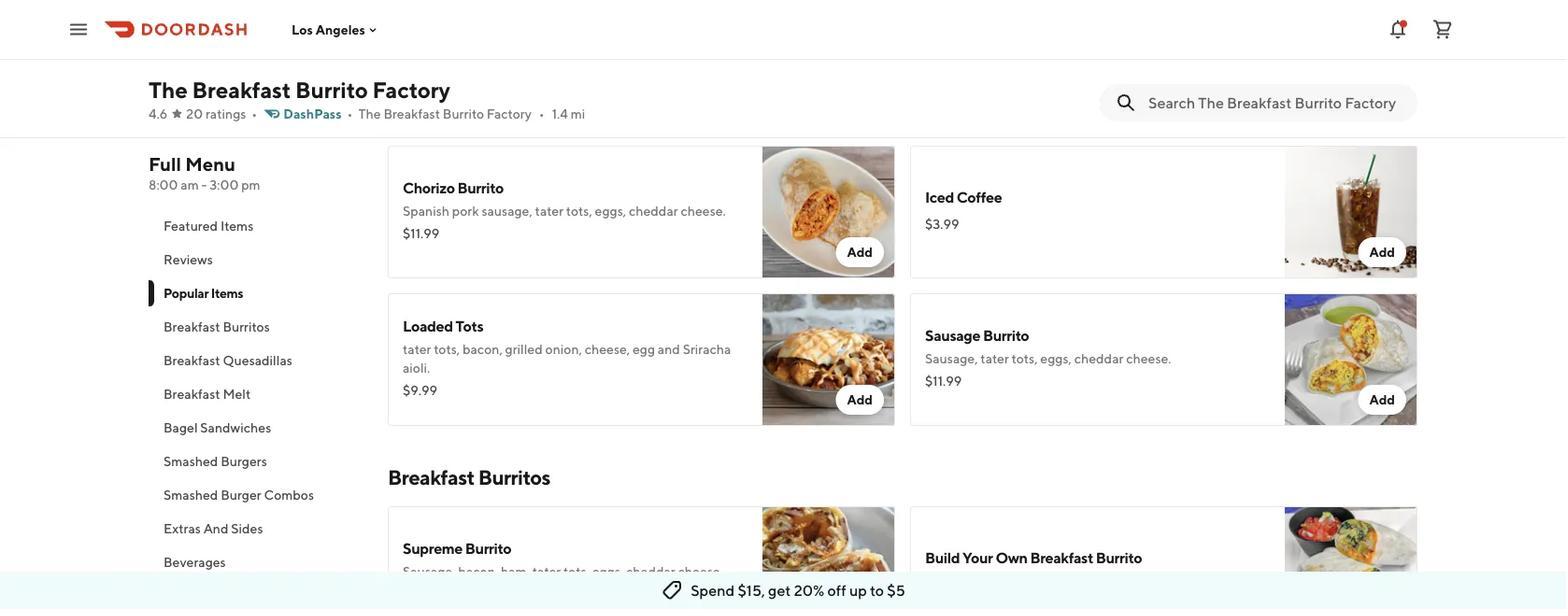 Task type: vqa. For each thing, say whether or not it's contained in the screenshot.
THE BREAKFAST BURRITO FACTORY • 1.4 MI
yes



Task type: locate. For each thing, give the bounding box(es) containing it.
0 vertical spatial smashed
[[164, 454, 218, 469]]

sausage, down 'supreme'
[[403, 564, 456, 579]]

breakfast inside button
[[164, 353, 220, 368]]

cheddar inside supreme burrito sausage, bacon, ham, tater tots, eggs, cheddar cheese.
[[626, 564, 676, 579]]

your
[[963, 549, 993, 567]]

1 horizontal spatial sausage,
[[925, 351, 978, 366]]

1.4
[[552, 106, 568, 122]]

1 vertical spatial bacon,
[[458, 564, 498, 579]]

sausage, down sausage
[[925, 351, 978, 366]]

cheese. inside supreme burrito sausage, bacon, ham, tater tots, eggs, cheddar cheese.
[[678, 564, 723, 579]]

breakfast burritos up breakfast quesadillas
[[164, 319, 270, 335]]

bacon,
[[463, 342, 503, 357], [458, 564, 498, 579]]

pork
[[452, 203, 479, 219]]

add for chorizo
[[847, 244, 873, 260]]

iced coffee
[[925, 188, 1002, 206]]

0 items, open order cart image
[[1432, 18, 1454, 41]]

1 horizontal spatial the
[[358, 106, 381, 122]]

items
[[220, 218, 254, 234], [211, 286, 243, 301]]

0 vertical spatial $11.99
[[403, 226, 440, 241]]

the breakfast burrito factory
[[149, 76, 450, 103]]

breakfast inside button
[[164, 386, 220, 402]]

bacon, left ham, on the left of the page
[[458, 564, 498, 579]]

add
[[1370, 97, 1395, 112], [847, 244, 873, 260], [1370, 244, 1395, 260], [847, 392, 873, 408], [1370, 392, 1395, 408]]

0 horizontal spatial •
[[252, 106, 257, 122]]

$11.99 down spanish
[[403, 226, 440, 241]]

0 horizontal spatial sausage,
[[403, 564, 456, 579]]

8:00
[[149, 177, 178, 193]]

1 smashed from the top
[[164, 454, 218, 469]]

0 vertical spatial cheese.
[[681, 203, 726, 219]]

breakfast quesadillas
[[164, 353, 292, 368]]

smashed up extras
[[164, 487, 218, 503]]

$11.99 inside chorizo burrito spanish pork sausage, tater tots, eggs, cheddar cheese. $11.99
[[403, 226, 440, 241]]

•
[[252, 106, 257, 122], [347, 106, 353, 122], [539, 106, 545, 122]]

tots,
[[434, 65, 460, 80], [566, 203, 592, 219], [434, 342, 460, 357], [1012, 351, 1038, 366], [564, 564, 590, 579]]

bagel sandwiches button
[[149, 411, 365, 445]]

orange juice image
[[1285, 0, 1418, 131]]

sausage, inside supreme burrito sausage, bacon, ham, tater tots, eggs, cheddar cheese.
[[403, 564, 456, 579]]

build your own breakfast burrito image
[[1285, 507, 1418, 609]]

spanish
[[403, 203, 450, 219]]

sausage
[[925, 327, 981, 344]]

the up 4.6
[[149, 76, 188, 103]]

20%
[[794, 582, 825, 600]]

factory for the breakfast burrito factory • 1.4 mi
[[487, 106, 532, 122]]

smashed burgers
[[164, 454, 267, 469]]

cheese. inside chorizo burrito spanish pork sausage, tater tots, eggs, cheddar cheese. $11.99
[[681, 203, 726, 219]]

2 smashed from the top
[[164, 487, 218, 503]]

popular
[[164, 286, 209, 301]]

add for sausage
[[1370, 392, 1395, 408]]

bacon, inside loaded tots tater tots, bacon, grilled onion, cheese, egg and sriracha aioli. $9.99
[[463, 342, 503, 357]]

smashed down bagel
[[164, 454, 218, 469]]

eggs, inside chorizo burrito spanish pork sausage, tater tots, eggs, cheddar cheese. $11.99
[[595, 203, 626, 219]]

sausage,
[[925, 351, 978, 366], [403, 564, 456, 579]]

pm
[[241, 177, 260, 193]]

mushrooms,
[[578, 46, 651, 62]]

factory down cheese
[[487, 106, 532, 122]]

0 vertical spatial items
[[220, 218, 254, 234]]

loaded
[[403, 317, 453, 335]]

items inside 'button'
[[220, 218, 254, 234]]

eggs, inside supreme burrito sausage, bacon, ham, tater tots, eggs, cheddar cheese.
[[592, 564, 624, 579]]

factory down spinach,
[[372, 76, 450, 103]]

the for the breakfast burrito factory • 1.4 mi
[[358, 106, 381, 122]]

breakfast right own
[[1030, 549, 1094, 567]]

am
[[181, 177, 199, 193]]

add for loaded
[[847, 392, 873, 408]]

• left 1.4
[[539, 106, 545, 122]]

0 vertical spatial breakfast burritos
[[164, 319, 270, 335]]

burritos inside button
[[223, 319, 270, 335]]

2 horizontal spatial •
[[539, 106, 545, 122]]

tots, inside chorizo burrito spanish pork sausage, tater tots, eggs, cheddar cheese. $11.99
[[566, 203, 592, 219]]

sriracha
[[683, 342, 731, 357]]

breakfast burritos inside button
[[164, 319, 270, 335]]

cheddar
[[463, 65, 512, 80], [629, 203, 678, 219], [1075, 351, 1124, 366], [626, 564, 676, 579]]

1 vertical spatial sausage,
[[403, 564, 456, 579]]

tots, inside spinach, onions, bell peppers, mushrooms, tomato,  eggs, tater tots, cheddar cheese $13.99
[[434, 65, 460, 80]]

• right ratings
[[252, 106, 257, 122]]

full
[[149, 153, 181, 175]]

notification bell image
[[1387, 18, 1409, 41]]

bacon, down tots
[[463, 342, 503, 357]]

breakfast up bagel
[[164, 386, 220, 402]]

0 vertical spatial bacon,
[[463, 342, 503, 357]]

0 horizontal spatial the
[[149, 76, 188, 103]]

the for the breakfast burrito factory
[[149, 76, 188, 103]]

1 vertical spatial cheese.
[[1126, 351, 1172, 366]]

burrito
[[295, 76, 368, 103], [443, 106, 484, 122], [458, 179, 504, 197], [983, 327, 1029, 344], [465, 540, 511, 558], [1096, 549, 1142, 567]]

$11.99 down sausage
[[925, 373, 962, 389]]

bagel sandwiches
[[164, 420, 271, 436]]

beverages button
[[149, 546, 365, 579]]

onions,
[[454, 46, 497, 62]]

0 horizontal spatial $11.99
[[403, 226, 440, 241]]

dashpass
[[283, 106, 342, 122]]

ham,
[[501, 564, 530, 579]]

bacon, inside supreme burrito sausage, bacon, ham, tater tots, eggs, cheddar cheese.
[[458, 564, 498, 579]]

0 vertical spatial sausage,
[[925, 351, 978, 366]]

items right popular
[[211, 286, 243, 301]]

breakfast
[[192, 76, 291, 103], [384, 106, 440, 122], [164, 319, 220, 335], [164, 353, 220, 368], [164, 386, 220, 402], [388, 465, 475, 490], [1030, 549, 1094, 567]]

1 horizontal spatial breakfast burritos
[[388, 465, 551, 490]]

beverages
[[164, 555, 226, 570]]

0 horizontal spatial factory
[[372, 76, 450, 103]]

burgers
[[221, 454, 267, 469]]

breakfast quesadillas button
[[149, 344, 365, 378]]

factory
[[372, 76, 450, 103], [487, 106, 532, 122]]

smashed inside button
[[164, 454, 218, 469]]

aioli.
[[403, 360, 430, 376]]

breakfast melt button
[[149, 378, 365, 411]]

eggs,
[[702, 46, 733, 62], [595, 203, 626, 219], [1041, 351, 1072, 366], [592, 564, 624, 579]]

sausage, inside sausage burrito sausage, tater tots, eggs, cheddar cheese. $11.99
[[925, 351, 978, 366]]

1 horizontal spatial $11.99
[[925, 373, 962, 389]]

featured items button
[[149, 209, 365, 243]]

breakfast burritos up 'supreme'
[[388, 465, 551, 490]]

add button for sausage
[[1358, 385, 1407, 415]]

dashpass •
[[283, 106, 353, 122]]

2 • from the left
[[347, 106, 353, 122]]

$15,
[[738, 582, 765, 600]]

breakfast down popular
[[164, 319, 220, 335]]

sausage, for supreme
[[403, 564, 456, 579]]

cheddar inside chorizo burrito spanish pork sausage, tater tots, eggs, cheddar cheese. $11.99
[[629, 203, 678, 219]]

open menu image
[[67, 18, 90, 41]]

off
[[828, 582, 847, 600]]

tater inside loaded tots tater tots, bacon, grilled onion, cheese, egg and sriracha aioli. $9.99
[[403, 342, 431, 357]]

1 horizontal spatial •
[[347, 106, 353, 122]]

los angeles
[[292, 22, 365, 37]]

$11.99
[[403, 226, 440, 241], [925, 373, 962, 389]]

grilled
[[505, 342, 543, 357]]

0 vertical spatial burritos
[[223, 319, 270, 335]]

2 vertical spatial cheese.
[[678, 564, 723, 579]]

cheese,
[[585, 342, 630, 357]]

0 horizontal spatial burritos
[[223, 319, 270, 335]]

0 vertical spatial factory
[[372, 76, 450, 103]]

cheese.
[[681, 203, 726, 219], [1126, 351, 1172, 366], [678, 564, 723, 579]]

1 vertical spatial smashed
[[164, 487, 218, 503]]

1 horizontal spatial factory
[[487, 106, 532, 122]]

breakfast melt
[[164, 386, 251, 402]]

the right dashpass •
[[358, 106, 381, 122]]

1 vertical spatial $11.99
[[925, 373, 962, 389]]

the breakfast burrito factory • 1.4 mi
[[358, 106, 585, 122]]

1 vertical spatial the
[[358, 106, 381, 122]]

add button
[[1358, 90, 1407, 120], [836, 237, 884, 267], [1358, 237, 1407, 267], [836, 385, 884, 415], [1358, 385, 1407, 415]]

spinach, onions, bell peppers, mushrooms, tomato,  eggs, tater tots, cheddar cheese $13.99
[[403, 46, 733, 103]]

items up the reviews button
[[220, 218, 254, 234]]

1 vertical spatial items
[[211, 286, 243, 301]]

burger
[[221, 487, 261, 503]]

breakfast up breakfast melt
[[164, 353, 220, 368]]

chorizo burrito image
[[763, 146, 895, 279]]

tater
[[403, 65, 431, 80], [535, 203, 564, 219], [403, 342, 431, 357], [981, 351, 1009, 366], [533, 564, 561, 579]]

smashed inside button
[[164, 487, 218, 503]]

cheddar inside sausage burrito sausage, tater tots, eggs, cheddar cheese. $11.99
[[1075, 351, 1124, 366]]

0 horizontal spatial breakfast burritos
[[164, 319, 270, 335]]

full menu 8:00 am - 3:00 pm
[[149, 153, 260, 193]]

egg
[[633, 342, 655, 357]]

1 vertical spatial factory
[[487, 106, 532, 122]]

0 vertical spatial the
[[149, 76, 188, 103]]

smashed burger combos
[[164, 487, 314, 503]]

tater inside supreme burrito sausage, bacon, ham, tater tots, eggs, cheddar cheese.
[[533, 564, 561, 579]]

1 horizontal spatial burritos
[[478, 465, 551, 490]]

• right dashpass
[[347, 106, 353, 122]]

the
[[149, 76, 188, 103], [358, 106, 381, 122]]

build your own breakfast burrito
[[925, 549, 1142, 567]]

spend $15, get 20% off up to $5
[[691, 582, 906, 600]]

up
[[850, 582, 867, 600]]



Task type: describe. For each thing, give the bounding box(es) containing it.
$11.99 inside sausage burrito sausage, tater tots, eggs, cheddar cheese. $11.99
[[925, 373, 962, 389]]

own
[[996, 549, 1028, 567]]

1 vertical spatial breakfast burritos
[[388, 465, 551, 490]]

items for popular items
[[211, 286, 243, 301]]

cheddar inside spinach, onions, bell peppers, mushrooms, tomato,  eggs, tater tots, cheddar cheese $13.99
[[463, 65, 512, 80]]

spinach,
[[403, 46, 452, 62]]

1 vertical spatial burritos
[[478, 465, 551, 490]]

burrito inside supreme burrito sausage, bacon, ham, tater tots, eggs, cheddar cheese.
[[465, 540, 511, 558]]

20
[[186, 106, 203, 122]]

sausage burrito image
[[1285, 293, 1418, 426]]

loaded tots tater tots, bacon, grilled onion, cheese, egg and sriracha aioli. $9.99
[[403, 317, 731, 398]]

and
[[658, 342, 680, 357]]

smashed burgers button
[[149, 445, 365, 479]]

tots, inside sausage burrito sausage, tater tots, eggs, cheddar cheese. $11.99
[[1012, 351, 1038, 366]]

mi
[[571, 106, 585, 122]]

$3.99
[[925, 216, 959, 232]]

build
[[925, 549, 960, 567]]

eggs, inside sausage burrito sausage, tater tots, eggs, cheddar cheese. $11.99
[[1041, 351, 1072, 366]]

extras and sides button
[[149, 512, 365, 546]]

3:00
[[210, 177, 239, 193]]

tater inside chorizo burrito spanish pork sausage, tater tots, eggs, cheddar cheese. $11.99
[[535, 203, 564, 219]]

sandwiches
[[200, 420, 271, 436]]

$13.99
[[403, 87, 442, 103]]

reviews button
[[149, 243, 365, 277]]

featured
[[164, 218, 218, 234]]

factory for the breakfast burrito factory
[[372, 76, 450, 103]]

to
[[870, 582, 884, 600]]

supreme burrito sausage, bacon, ham, tater tots, eggs, cheddar cheese.
[[403, 540, 723, 579]]

reviews
[[164, 252, 213, 267]]

eggs, inside spinach, onions, bell peppers, mushrooms, tomato,  eggs, tater tots, cheddar cheese $13.99
[[702, 46, 733, 62]]

combos
[[264, 487, 314, 503]]

cheese
[[515, 65, 557, 80]]

extras and sides
[[164, 521, 263, 536]]

popular items
[[164, 286, 243, 301]]

items for featured items
[[220, 218, 254, 234]]

tomato,
[[653, 46, 699, 62]]

los
[[292, 22, 313, 37]]

add button for loaded
[[836, 385, 884, 415]]

breakfast burritos button
[[149, 310, 365, 344]]

orange juice
[[925, 41, 1013, 58]]

tater inside spinach, onions, bell peppers, mushrooms, tomato,  eggs, tater tots, cheddar cheese $13.99
[[403, 65, 431, 80]]

peppers,
[[524, 46, 576, 62]]

cheese. for chorizo burrito
[[681, 203, 726, 219]]

tots, inside loaded tots tater tots, bacon, grilled onion, cheese, egg and sriracha aioli. $9.99
[[434, 342, 460, 357]]

ratings
[[206, 106, 246, 122]]

iced coffee image
[[1285, 146, 1418, 279]]

Item Search search field
[[1149, 93, 1403, 113]]

4.6
[[149, 106, 168, 122]]

breakfast inside button
[[164, 319, 220, 335]]

sausage burrito sausage, tater tots, eggs, cheddar cheese. $11.99
[[925, 327, 1172, 389]]

tater inside sausage burrito sausage, tater tots, eggs, cheddar cheese. $11.99
[[981, 351, 1009, 366]]

bagel
[[164, 420, 198, 436]]

sausage,
[[482, 203, 533, 219]]

juice
[[978, 41, 1013, 58]]

chorizo
[[403, 179, 455, 197]]

and
[[203, 521, 229, 536]]

get
[[768, 582, 791, 600]]

smashed for smashed burger combos
[[164, 487, 218, 503]]

smashed for smashed burgers
[[164, 454, 218, 469]]

sausage, for sausage
[[925, 351, 978, 366]]

20 ratings •
[[186, 106, 257, 122]]

menu
[[185, 153, 236, 175]]

spend
[[691, 582, 735, 600]]

chorizo burrito spanish pork sausage, tater tots, eggs, cheddar cheese. $11.99
[[403, 179, 726, 241]]

add button for chorizo
[[836, 237, 884, 267]]

$5
[[887, 582, 906, 600]]

quesadillas
[[223, 353, 292, 368]]

supreme burrito image
[[763, 507, 895, 609]]

smashed burger combos button
[[149, 479, 365, 512]]

featured items
[[164, 218, 254, 234]]

breakfast down "$13.99"
[[384, 106, 440, 122]]

sides
[[231, 521, 263, 536]]

3 • from the left
[[539, 106, 545, 122]]

extras
[[164, 521, 201, 536]]

supreme
[[403, 540, 463, 558]]

1 • from the left
[[252, 106, 257, 122]]

everything veggie burrito image
[[763, 0, 895, 131]]

burrito inside chorizo burrito spanish pork sausage, tater tots, eggs, cheddar cheese. $11.99
[[458, 179, 504, 197]]

coffee
[[957, 188, 1002, 206]]

melt
[[223, 386, 251, 402]]

breakfast up 'supreme'
[[388, 465, 475, 490]]

burrito inside sausage burrito sausage, tater tots, eggs, cheddar cheese. $11.99
[[983, 327, 1029, 344]]

bell
[[499, 46, 522, 62]]

tots
[[456, 317, 484, 335]]

cheese. inside sausage burrito sausage, tater tots, eggs, cheddar cheese. $11.99
[[1126, 351, 1172, 366]]

los angeles button
[[292, 22, 380, 37]]

iced
[[925, 188, 954, 206]]

angeles
[[316, 22, 365, 37]]

cheese. for supreme burrito
[[678, 564, 723, 579]]

tots, inside supreme burrito sausage, bacon, ham, tater tots, eggs, cheddar cheese.
[[564, 564, 590, 579]]

$9.99
[[403, 383, 438, 398]]

breakfast up ratings
[[192, 76, 291, 103]]

orange
[[925, 41, 976, 58]]

loaded tots image
[[763, 293, 895, 426]]

onion,
[[545, 342, 582, 357]]



